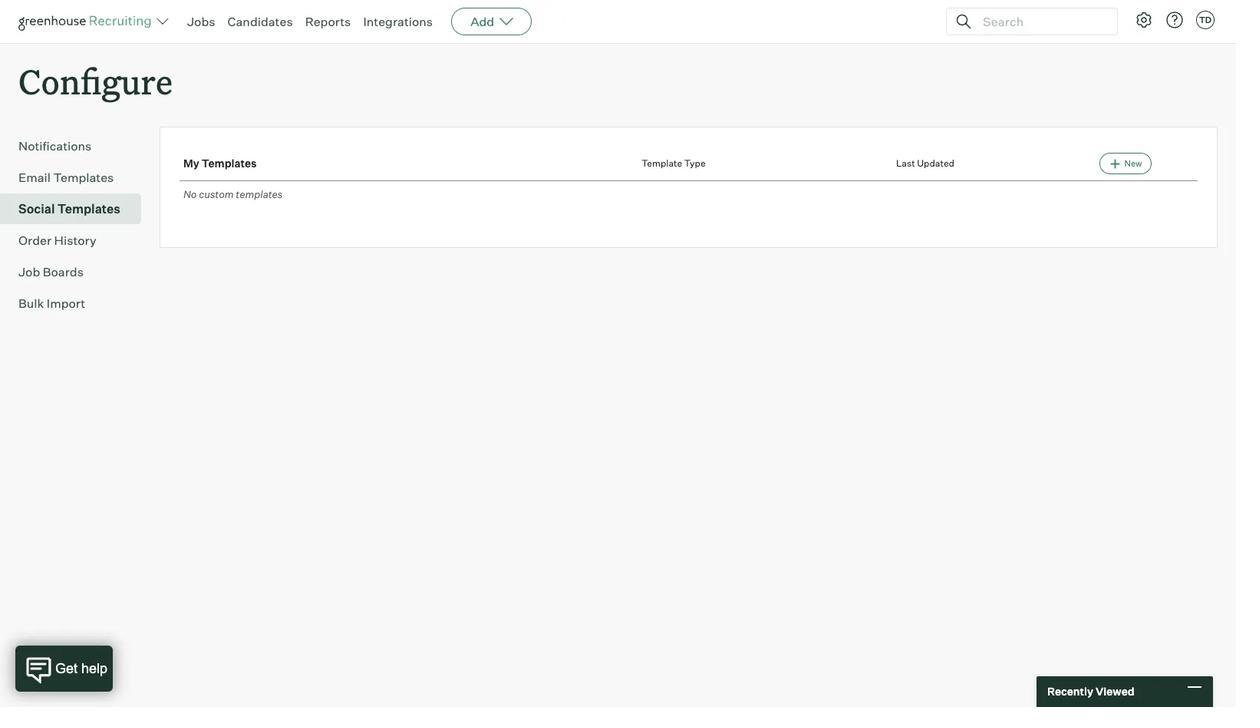 Task type: describe. For each thing, give the bounding box(es) containing it.
order history link
[[18, 231, 135, 250]]

my
[[184, 157, 200, 170]]

candidates link
[[228, 14, 293, 29]]

viewed
[[1096, 685, 1135, 698]]

last updated
[[897, 158, 955, 169]]

templates for email templates
[[53, 170, 114, 185]]

no custom templates
[[184, 188, 283, 201]]

social templates link
[[18, 200, 135, 218]]

type
[[685, 158, 706, 169]]

integrations
[[363, 14, 433, 29]]

bulk
[[18, 296, 44, 311]]

bulk import
[[18, 296, 85, 311]]

history
[[54, 233, 97, 248]]

td button
[[1197, 11, 1215, 29]]

configure
[[18, 58, 173, 104]]

email
[[18, 170, 51, 185]]

no
[[184, 188, 197, 201]]

td
[[1200, 15, 1212, 25]]

my templates
[[184, 157, 257, 170]]

greenhouse recruiting image
[[18, 12, 157, 31]]

template
[[642, 158, 683, 169]]

reports
[[305, 14, 351, 29]]

last
[[897, 158, 916, 169]]

import
[[47, 296, 85, 311]]

template type
[[642, 158, 706, 169]]

new
[[1125, 158, 1143, 169]]



Task type: vqa. For each thing, say whether or not it's contained in the screenshot.
Typescript,
no



Task type: locate. For each thing, give the bounding box(es) containing it.
order history
[[18, 233, 97, 248]]

recently
[[1048, 685, 1094, 698]]

templates up no custom templates
[[202, 157, 257, 170]]

social templates
[[18, 201, 120, 217]]

templates up social templates link
[[53, 170, 114, 185]]

templates inside email templates link
[[53, 170, 114, 185]]

notifications link
[[18, 137, 135, 155]]

bulk import link
[[18, 294, 135, 313]]

email templates link
[[18, 168, 135, 187]]

td button
[[1194, 8, 1219, 32]]

configure image
[[1136, 11, 1154, 29]]

integrations link
[[363, 14, 433, 29]]

templates inside social templates link
[[57, 201, 120, 217]]

job boards link
[[18, 263, 135, 281]]

custom
[[199, 188, 234, 201]]

jobs
[[187, 14, 215, 29]]

email templates
[[18, 170, 114, 185]]

job
[[18, 264, 40, 280]]

templates for social templates
[[57, 201, 120, 217]]

templates for my templates
[[202, 157, 257, 170]]

order
[[18, 233, 52, 248]]

Search text field
[[980, 10, 1104, 33]]

templates
[[236, 188, 283, 201]]

updated
[[918, 158, 955, 169]]

add
[[471, 14, 495, 29]]

job boards
[[18, 264, 84, 280]]

candidates
[[228, 14, 293, 29]]

add button
[[452, 8, 532, 35]]

social
[[18, 201, 55, 217]]

jobs link
[[187, 14, 215, 29]]

templates up order history link
[[57, 201, 120, 217]]

boards
[[43, 264, 84, 280]]

reports link
[[305, 14, 351, 29]]

recently viewed
[[1048, 685, 1135, 698]]

new link
[[1100, 153, 1153, 174]]

notifications
[[18, 138, 92, 154]]

templates
[[202, 157, 257, 170], [53, 170, 114, 185], [57, 201, 120, 217]]



